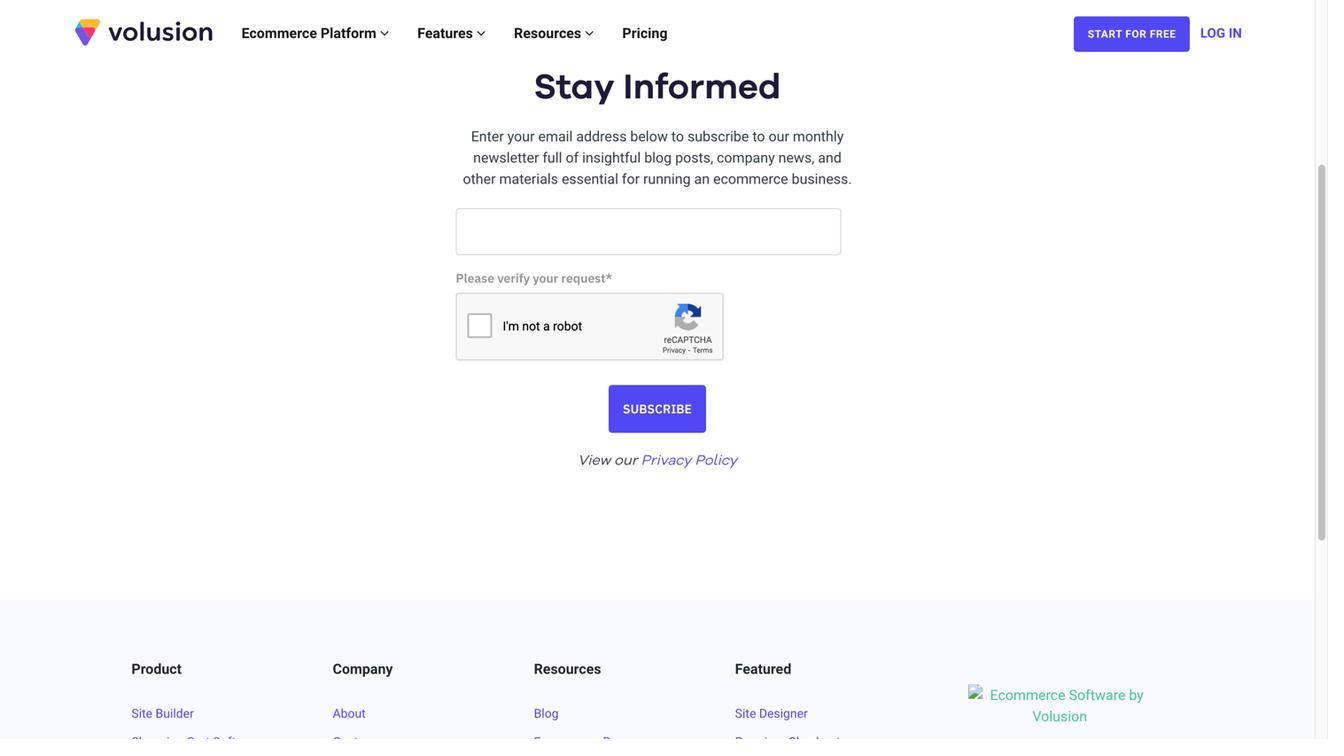 Task type: describe. For each thing, give the bounding box(es) containing it.
site builder
[[132, 706, 194, 721]]

site designer
[[735, 706, 808, 721]]

below
[[630, 128, 668, 145]]

subscribe
[[688, 128, 749, 145]]

site for featured
[[735, 706, 756, 721]]

about
[[333, 706, 366, 721]]

features
[[417, 25, 477, 42]]

insightful
[[582, 149, 641, 166]]

view
[[578, 454, 611, 468]]

running
[[643, 171, 691, 188]]

subscribe
[[623, 401, 692, 417]]

featured
[[735, 661, 792, 678]]

start
[[1088, 28, 1123, 40]]

and
[[818, 149, 842, 166]]

builder
[[156, 706, 194, 721]]

subscribe button
[[609, 385, 706, 433]]

other
[[463, 171, 496, 188]]

newsletter
[[473, 149, 539, 166]]

an
[[694, 171, 710, 188]]

angle down image for features
[[477, 26, 486, 40]]

privacy policy link
[[641, 440, 737, 468]]

our inside enter your email address below to subscribe to our monthly newsletter full of insightful blog posts, company news, and other materials essential for running an ecommerce business.
[[769, 128, 789, 145]]

please verify your request*
[[456, 270, 612, 286]]

angle down image for ecommerce platform
[[380, 26, 389, 40]]

for
[[622, 171, 640, 188]]

start for free
[[1088, 28, 1176, 40]]

ecommerce
[[242, 25, 317, 42]]

ecommerce software by volusion image
[[969, 685, 1151, 739]]

about link
[[333, 706, 366, 721]]

privacy
[[641, 454, 691, 468]]

site designer link
[[735, 706, 808, 721]]

start for free link
[[1074, 16, 1190, 52]]

policy
[[695, 454, 737, 468]]

ecommerce platform
[[242, 25, 380, 42]]

site builder link
[[132, 706, 194, 721]]

2 to from the left
[[753, 128, 765, 145]]

address
[[576, 128, 627, 145]]

features link
[[403, 7, 500, 60]]

email
[[538, 128, 573, 145]]

view our privacy policy
[[578, 454, 737, 468]]

0 vertical spatial resources
[[514, 25, 585, 42]]

enter your email address below to subscribe to our monthly newsletter full of insightful blog posts, company news, and other materials essential for running an ecommerce business.
[[463, 128, 852, 188]]

request*
[[561, 270, 612, 286]]

materials
[[499, 171, 558, 188]]

posts,
[[675, 149, 713, 166]]

free
[[1150, 28, 1176, 40]]



Task type: vqa. For each thing, say whether or not it's contained in the screenshot.
"SITE BUILDER" link
yes



Task type: locate. For each thing, give the bounding box(es) containing it.
to
[[672, 128, 684, 145], [753, 128, 765, 145]]

monthly
[[793, 128, 844, 145]]

please
[[456, 270, 494, 286]]

site
[[132, 706, 152, 721], [735, 706, 756, 721]]

1 site from the left
[[132, 706, 152, 721]]

ecommerce
[[713, 171, 788, 188]]

product
[[132, 661, 182, 678]]

log in link
[[1201, 7, 1242, 60]]

for
[[1126, 28, 1147, 40]]

our right view
[[614, 454, 638, 468]]

2 angle down image from the left
[[477, 26, 486, 40]]

designer
[[759, 706, 808, 721]]

resources up stay
[[514, 25, 585, 42]]

your right the "verify"
[[533, 270, 559, 286]]

in
[[1229, 25, 1242, 41]]

news,
[[779, 149, 815, 166]]

resources link
[[500, 7, 608, 60]]

log
[[1201, 25, 1226, 41]]

0 vertical spatial our
[[769, 128, 789, 145]]

0 horizontal spatial site
[[132, 706, 152, 721]]

full
[[543, 149, 562, 166]]

pricing
[[622, 25, 668, 42]]

angle down image inside features link
[[477, 26, 486, 40]]

site for product
[[132, 706, 152, 721]]

to up 'company'
[[753, 128, 765, 145]]

platform
[[321, 25, 376, 42]]

resources
[[514, 25, 585, 42], [534, 661, 601, 678]]

your inside enter your email address below to subscribe to our monthly newsletter full of insightful blog posts, company news, and other materials essential for running an ecommerce business.
[[507, 128, 535, 145]]

1 horizontal spatial angle down image
[[477, 26, 486, 40]]

1 angle down image from the left
[[380, 26, 389, 40]]

blog link
[[534, 706, 559, 721]]

site left builder
[[132, 706, 152, 721]]

1 to from the left
[[672, 128, 684, 145]]

0 vertical spatial your
[[507, 128, 535, 145]]

1 vertical spatial your
[[533, 270, 559, 286]]

log in
[[1201, 25, 1242, 41]]

0 horizontal spatial to
[[672, 128, 684, 145]]

1 horizontal spatial site
[[735, 706, 756, 721]]

enter
[[471, 128, 504, 145]]

0 horizontal spatial our
[[614, 454, 638, 468]]

None text field
[[456, 208, 841, 255]]

angle down image
[[585, 26, 594, 40]]

angle down image right platform
[[380, 26, 389, 40]]

ecommerce platform link
[[227, 7, 403, 60]]

angle down image inside ecommerce platform link
[[380, 26, 389, 40]]

verify
[[497, 270, 530, 286]]

stay informed
[[534, 70, 781, 105]]

stay
[[534, 70, 615, 105]]

of
[[566, 149, 579, 166]]

essential
[[562, 171, 618, 188]]

blog
[[534, 706, 559, 721]]

1 horizontal spatial our
[[769, 128, 789, 145]]

1 vertical spatial resources
[[534, 661, 601, 678]]

site left "designer"
[[735, 706, 756, 721]]

1 horizontal spatial to
[[753, 128, 765, 145]]

your
[[507, 128, 535, 145], [533, 270, 559, 286]]

resources up blog link
[[534, 661, 601, 678]]

to up posts, at the right of the page
[[672, 128, 684, 145]]

blog
[[644, 149, 672, 166]]

0 horizontal spatial angle down image
[[380, 26, 389, 40]]

company
[[333, 661, 393, 678]]

informed
[[623, 70, 781, 105]]

1 vertical spatial our
[[614, 454, 638, 468]]

business.
[[792, 171, 852, 188]]

2 site from the left
[[735, 706, 756, 721]]

our up news, at the top right of the page
[[769, 128, 789, 145]]

company
[[717, 149, 775, 166]]

pricing link
[[608, 7, 682, 60]]

angle down image
[[380, 26, 389, 40], [477, 26, 486, 40]]

our
[[769, 128, 789, 145], [614, 454, 638, 468]]

angle down image left resources link
[[477, 26, 486, 40]]

your up newsletter at the left top of page
[[507, 128, 535, 145]]

volusion logo image
[[73, 17, 215, 47]]



